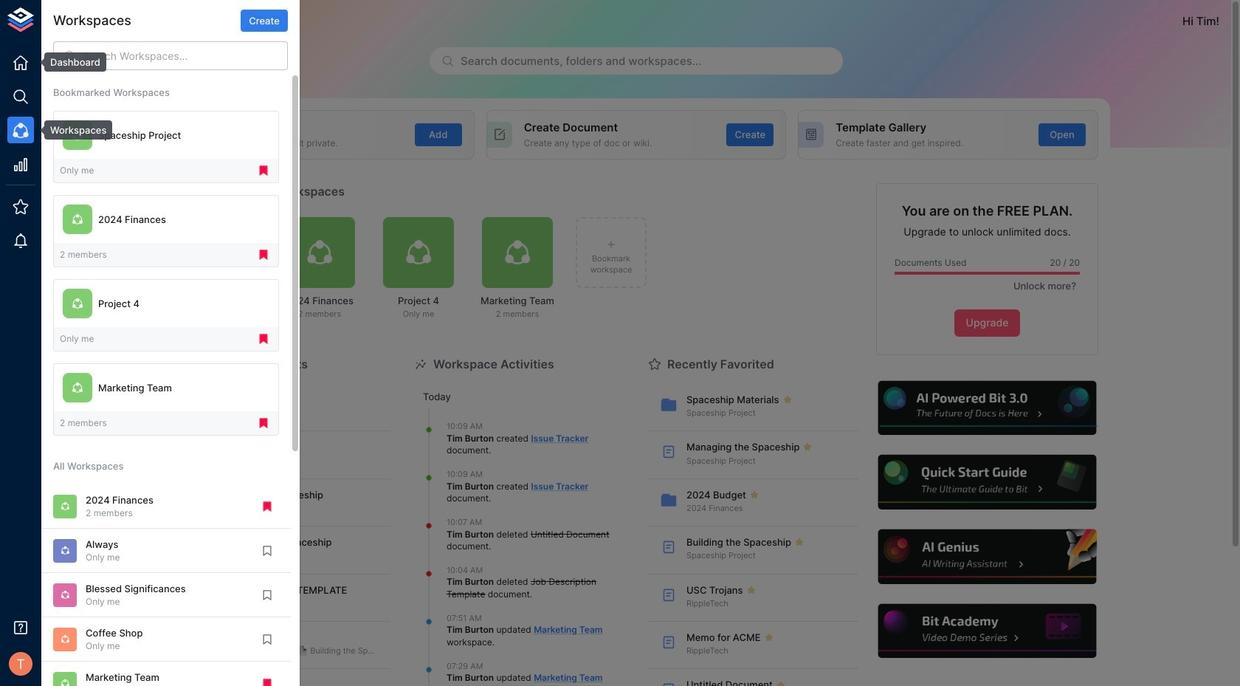 Task type: locate. For each thing, give the bounding box(es) containing it.
1 help image from the top
[[877, 379, 1099, 437]]

1 vertical spatial tooltip
[[34, 120, 113, 140]]

1 vertical spatial remove bookmark image
[[257, 332, 270, 346]]

0 vertical spatial tooltip
[[34, 52, 106, 72]]

0 vertical spatial bookmark image
[[261, 544, 274, 557]]

remove bookmark image
[[257, 164, 270, 177], [257, 417, 270, 430], [261, 500, 274, 513], [261, 677, 274, 686]]

remove bookmark image
[[257, 248, 270, 262], [257, 332, 270, 346]]

3 help image from the top
[[877, 527, 1099, 586]]

bookmark image down bookmark image
[[261, 633, 274, 646]]

0 vertical spatial remove bookmark image
[[257, 248, 270, 262]]

help image
[[877, 379, 1099, 437], [877, 453, 1099, 512], [877, 527, 1099, 586], [877, 602, 1099, 660]]

Search Workspaces... text field
[[83, 41, 288, 70]]

bookmark image
[[261, 588, 274, 602]]

bookmark image
[[261, 544, 274, 557], [261, 633, 274, 646]]

2 bookmark image from the top
[[261, 633, 274, 646]]

1 tooltip from the top
[[34, 52, 106, 72]]

tooltip
[[34, 52, 106, 72], [34, 120, 113, 140]]

1 vertical spatial bookmark image
[[261, 633, 274, 646]]

4 help image from the top
[[877, 602, 1099, 660]]

bookmark image up bookmark image
[[261, 544, 274, 557]]



Task type: describe. For each thing, give the bounding box(es) containing it.
1 remove bookmark image from the top
[[257, 248, 270, 262]]

2 help image from the top
[[877, 453, 1099, 512]]

2 remove bookmark image from the top
[[257, 332, 270, 346]]

1 bookmark image from the top
[[261, 544, 274, 557]]

2 tooltip from the top
[[34, 120, 113, 140]]



Task type: vqa. For each thing, say whether or not it's contained in the screenshot.
tooltip to the top
yes



